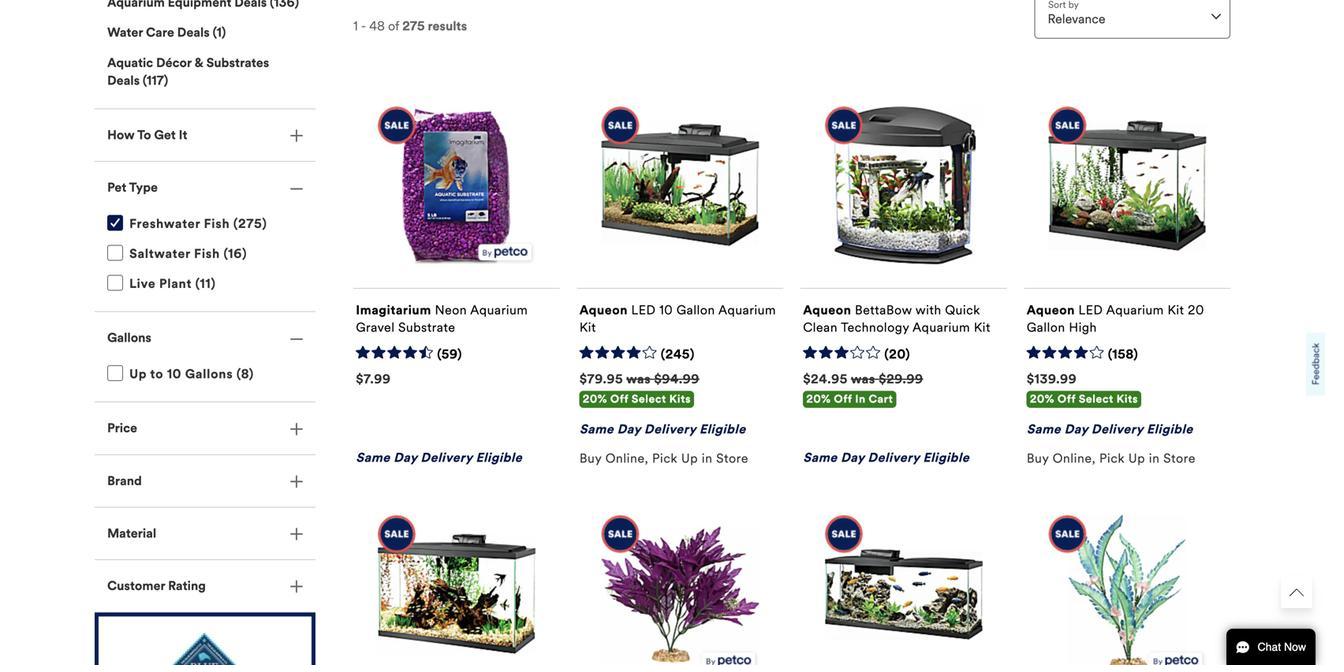 Task type: describe. For each thing, give the bounding box(es) containing it.
eligible for $139.99
[[1147, 421, 1194, 437]]

4 plus icon 2 button from the top
[[95, 508, 316, 560]]

$79.95 was $94.99 20% off select kits
[[580, 371, 700, 406]]

to
[[150, 366, 164, 382]]

0 horizontal spatial (
[[143, 73, 147, 88]]

20
[[1189, 302, 1205, 318]]

led 10 gallon aquarium kit
[[580, 302, 777, 336]]

eligible for $79.95
[[700, 421, 746, 437]]

20 reviews element
[[885, 346, 911, 363]]

up for $139.99
[[1129, 451, 1146, 466]]

led aquarium kit 20 gallon high
[[1027, 302, 1205, 336]]

same day delivery eligible for $79.95
[[580, 421, 746, 437]]

plus icon 2 image for 4th plus icon 2 dropdown button from the top
[[290, 528, 303, 541]]

0 vertical spatial )
[[222, 25, 226, 40]]

aqueon for kit
[[580, 302, 628, 318]]

1 horizontal spatial (
[[213, 25, 217, 40]]

saltwater
[[129, 246, 191, 262]]

20% for $24.95
[[807, 392, 831, 406]]

neon aquarium gravel substrate
[[356, 302, 528, 336]]

store for off
[[1164, 451, 1196, 466]]

down arrow icon 1 image
[[1212, 14, 1222, 19]]

cart
[[869, 392, 894, 406]]

plus icon 2 image for fifth plus icon 2 dropdown button from the top of the page
[[290, 581, 303, 593]]

off inside $139.99 20% off select kits
[[1058, 392, 1076, 406]]

(245)
[[661, 346, 695, 362]]

$79.95
[[580, 371, 624, 387]]

20% inside $139.99 20% off select kits
[[1031, 392, 1055, 406]]

aquarium inside bettabow with quick clean technology aquarium kit
[[913, 320, 971, 336]]

(16)
[[224, 246, 247, 262]]

gallon inside led 10 gallon aquarium kit
[[677, 302, 716, 318]]

off for $79.95
[[611, 392, 629, 406]]

aquatic décor & substrates deals
[[107, 55, 269, 88]]

delivery for $79.95
[[645, 421, 696, 437]]

-
[[361, 18, 366, 34]]

plus icon 2 image for 2nd plus icon 2 dropdown button from the top of the page
[[290, 423, 303, 436]]

$7.99
[[356, 371, 391, 387]]

store for $94.99
[[717, 451, 749, 466]]

pet type button
[[95, 162, 316, 214]]

158 reviews element
[[1109, 346, 1139, 363]]

gallons inside dropdown button
[[107, 330, 152, 346]]

(59)
[[437, 346, 462, 362]]

same day delivery eligible for $139.99
[[1027, 421, 1194, 437]]

1 - 48 of 275 results
[[354, 18, 467, 34]]

10 inside led 10 gallon aquarium kit
[[660, 302, 673, 318]]

$94.99
[[655, 371, 700, 387]]

led for 10
[[632, 302, 656, 318]]

off for $24.95
[[834, 392, 853, 406]]

0 horizontal spatial 1
[[217, 25, 222, 40]]

of
[[388, 18, 399, 34]]

1 vertical spatial 10
[[167, 366, 182, 382]]

aquatic
[[107, 55, 153, 71]]

high
[[1070, 320, 1098, 336]]

styled arrow button link
[[1282, 577, 1313, 609]]

5 plus icon 2 button from the top
[[95, 560, 316, 612]]

275
[[403, 18, 425, 34]]

59 reviews element
[[437, 346, 462, 363]]

0 horizontal spatial up
[[129, 366, 147, 382]]

day for $139.99
[[1065, 421, 1089, 437]]

in
[[856, 392, 866, 406]]

quick
[[946, 302, 981, 318]]

gallons button
[[95, 312, 316, 364]]

(8)
[[237, 366, 254, 382]]

up for $79.95
[[682, 451, 699, 466]]

gravel
[[356, 320, 395, 336]]

$139.99
[[1027, 371, 1078, 387]]

was for $79.95
[[627, 371, 651, 387]]

scroll to top image
[[1290, 586, 1305, 600]]

freshwater
[[129, 216, 201, 232]]

water care deals ( 1 )
[[107, 25, 226, 40]]

( 117 )
[[140, 73, 168, 88]]

pet type
[[107, 180, 158, 195]]

type
[[129, 180, 158, 195]]

aquarium inside led 10 gallon aquarium kit
[[719, 302, 777, 318]]

results
[[428, 18, 467, 34]]

plant
[[159, 276, 192, 292]]

pick for $94.99
[[653, 451, 678, 466]]

1 plus icon 2 button from the top
[[95, 109, 316, 161]]

$24.95
[[804, 371, 848, 387]]

(11)
[[195, 276, 216, 292]]

48
[[370, 18, 385, 34]]

saltwater fish (16)
[[129, 246, 247, 262]]

plus icon 2 image for 5th plus icon 2 dropdown button from the bottom of the page
[[290, 129, 303, 142]]

led for aquarium
[[1079, 302, 1104, 318]]

with
[[916, 302, 942, 318]]



Task type: locate. For each thing, give the bounding box(es) containing it.
eligible
[[700, 421, 746, 437], [1147, 421, 1194, 437], [476, 450, 523, 466], [924, 450, 970, 466]]

kit
[[1168, 302, 1185, 318], [580, 320, 597, 336], [974, 320, 991, 336]]

kits down 158 reviews element
[[1117, 392, 1139, 406]]

plus icon 2 image for 3rd plus icon 2 dropdown button
[[290, 475, 303, 488]]

0 horizontal spatial )
[[164, 73, 168, 88]]

kits down $94.99
[[670, 392, 691, 406]]

gallon up (245)
[[677, 302, 716, 318]]

1 buy from the left
[[580, 451, 602, 466]]

water
[[107, 25, 143, 40]]

2 aqueon from the left
[[804, 302, 852, 318]]

1 online, from the left
[[606, 451, 649, 466]]

1 vertical spatial gallons
[[185, 366, 233, 382]]

buy for 20%
[[1027, 451, 1050, 466]]

0 horizontal spatial was
[[627, 371, 651, 387]]

2 horizontal spatial 20%
[[1031, 392, 1055, 406]]

3 aqueon from the left
[[1027, 302, 1076, 318]]

delivery for $139.99
[[1092, 421, 1144, 437]]

3 off from the left
[[1058, 392, 1076, 406]]

10
[[660, 302, 673, 318], [167, 366, 182, 382]]

kits inside $79.95 was $94.99 20% off select kits
[[670, 392, 691, 406]]

deals down aquatic at the top left of the page
[[107, 73, 140, 88]]

2 horizontal spatial off
[[1058, 392, 1076, 406]]

pet
[[107, 180, 127, 195]]

online, down $139.99 20% off select kits
[[1053, 451, 1096, 466]]

20% for $79.95
[[583, 392, 608, 406]]

same down "$79.95"
[[580, 421, 614, 437]]

was up in at the bottom right of page
[[851, 371, 876, 387]]

2 pick from the left
[[1100, 451, 1126, 466]]

0 horizontal spatial in
[[702, 451, 713, 466]]

1 left "-"
[[354, 18, 358, 34]]

up to 10 gallons (8)
[[129, 366, 254, 382]]

buy for was
[[580, 451, 602, 466]]

kits
[[670, 392, 691, 406], [1117, 392, 1139, 406]]

gallon left high
[[1027, 320, 1066, 336]]

4 plus icon 2 image from the top
[[290, 528, 303, 541]]

fish for freshwater
[[204, 216, 230, 232]]

deals
[[177, 25, 210, 40], [107, 73, 140, 88]]

bettabow with quick clean technology aquarium kit
[[804, 302, 991, 336]]

fish left (275)
[[204, 216, 230, 232]]

gallons left (8)
[[185, 366, 233, 382]]

1 vertical spatial )
[[164, 73, 168, 88]]

live
[[129, 276, 156, 292]]

off down $139.99 at the right bottom of page
[[1058, 392, 1076, 406]]

0 vertical spatial deals
[[177, 25, 210, 40]]

kit down "quick"
[[974, 320, 991, 336]]

aqueon up "$79.95"
[[580, 302, 628, 318]]

off inside $79.95 was $94.99 20% off select kits
[[611, 392, 629, 406]]

2 off from the left
[[834, 392, 853, 406]]

1 led from the left
[[632, 302, 656, 318]]

was
[[627, 371, 651, 387], [851, 371, 876, 387]]

1 horizontal spatial was
[[851, 371, 876, 387]]

0 horizontal spatial 10
[[167, 366, 182, 382]]

online, for 20%
[[1053, 451, 1096, 466]]

1 horizontal spatial pick
[[1100, 451, 1126, 466]]

0 horizontal spatial online,
[[606, 451, 649, 466]]

1 in from the left
[[702, 451, 713, 466]]

online, down $79.95 was $94.99 20% off select kits
[[606, 451, 649, 466]]

off down "$79.95"
[[611, 392, 629, 406]]

was right "$79.95"
[[627, 371, 651, 387]]

aqueon
[[580, 302, 628, 318], [804, 302, 852, 318], [1027, 302, 1076, 318]]

fish for saltwater
[[194, 246, 220, 262]]

pick
[[653, 451, 678, 466], [1100, 451, 1126, 466]]

same for $139.99
[[1027, 421, 1062, 437]]

2 led from the left
[[1079, 302, 1104, 318]]

deals inside "aquatic décor & substrates deals"
[[107, 73, 140, 88]]

1 horizontal spatial up
[[682, 451, 699, 466]]

pick for off
[[1100, 451, 1126, 466]]

substrates
[[207, 55, 269, 71]]

3 20% from the left
[[1031, 392, 1055, 406]]

2 online, from the left
[[1053, 451, 1096, 466]]

0 horizontal spatial deals
[[107, 73, 140, 88]]

1 store from the left
[[717, 451, 749, 466]]

2 plus icon 2 image from the top
[[290, 423, 303, 436]]

1 horizontal spatial in
[[1150, 451, 1161, 466]]

1 horizontal spatial led
[[1079, 302, 1104, 318]]

eligible for $24.95
[[924, 450, 970, 466]]

1 vertical spatial fish
[[194, 246, 220, 262]]

aquarium inside neon aquarium gravel substrate
[[471, 302, 528, 318]]

1 pick from the left
[[653, 451, 678, 466]]

( down aquatic at the top left of the page
[[143, 73, 147, 88]]

buy online, pick up in store down $139.99 20% off select kits
[[1027, 451, 1196, 466]]

) up substrates
[[222, 25, 226, 40]]

2 horizontal spatial up
[[1129, 451, 1146, 466]]

store
[[717, 451, 749, 466], [1164, 451, 1196, 466]]

1 horizontal spatial select
[[1079, 392, 1114, 406]]

1 horizontal spatial gallon
[[1027, 320, 1066, 336]]

aqueon up high
[[1027, 302, 1076, 318]]

2 in from the left
[[1150, 451, 1161, 466]]

led inside led 10 gallon aquarium kit
[[632, 302, 656, 318]]

1 horizontal spatial buy
[[1027, 451, 1050, 466]]

1 horizontal spatial 10
[[660, 302, 673, 318]]

day for $79.95
[[618, 421, 641, 437]]

0 vertical spatial gallons
[[107, 330, 152, 346]]

1 horizontal spatial deals
[[177, 25, 210, 40]]

same down $139.99 at the right bottom of page
[[1027, 421, 1062, 437]]

1 horizontal spatial )
[[222, 25, 226, 40]]

1
[[354, 18, 358, 34], [217, 25, 222, 40]]

0 horizontal spatial kits
[[670, 392, 691, 406]]

) down décor
[[164, 73, 168, 88]]

20% down $139.99 at the right bottom of page
[[1031, 392, 1055, 406]]

plus icon 2 image
[[290, 129, 303, 142], [290, 423, 303, 436], [290, 475, 303, 488], [290, 528, 303, 541], [290, 581, 303, 593]]

buy
[[580, 451, 602, 466], [1027, 451, 1050, 466]]

0 horizontal spatial led
[[632, 302, 656, 318]]

kits inside $139.99 20% off select kits
[[1117, 392, 1139, 406]]

care
[[146, 25, 174, 40]]

$24.95 was $29.99 20% off in cart
[[804, 371, 924, 406]]

2 horizontal spatial kit
[[1168, 302, 1185, 318]]

substrate
[[399, 320, 456, 336]]

1 horizontal spatial kit
[[974, 320, 991, 336]]

)
[[222, 25, 226, 40], [164, 73, 168, 88]]

in for off
[[1150, 451, 1161, 466]]

0 horizontal spatial aqueon
[[580, 302, 628, 318]]

1 horizontal spatial online,
[[1053, 451, 1096, 466]]

1 20% from the left
[[583, 392, 608, 406]]

(158)
[[1109, 346, 1139, 362]]

online, for was
[[606, 451, 649, 466]]

gallons
[[107, 330, 152, 346], [185, 366, 233, 382]]

buy online, pick up in store
[[580, 451, 749, 466], [1027, 451, 1196, 466]]

imagitarium
[[356, 302, 432, 318]]

20% down "$79.95"
[[583, 392, 608, 406]]

20%
[[583, 392, 608, 406], [807, 392, 831, 406], [1031, 392, 1055, 406]]

pick down $139.99 20% off select kits
[[1100, 451, 1126, 466]]

pick down $79.95 was $94.99 20% off select kits
[[653, 451, 678, 466]]

aqueon for technology
[[804, 302, 852, 318]]

select inside $79.95 was $94.99 20% off select kits
[[632, 392, 667, 406]]

0 horizontal spatial gallon
[[677, 302, 716, 318]]

was inside the $24.95 was $29.99 20% off in cart
[[851, 371, 876, 387]]

1 buy online, pick up in store from the left
[[580, 451, 749, 466]]

0 vertical spatial (
[[213, 25, 217, 40]]

kit inside led 10 gallon aquarium kit
[[580, 320, 597, 336]]

1 plus icon 2 image from the top
[[290, 129, 303, 142]]

2 store from the left
[[1164, 451, 1196, 466]]

same for $79.95
[[580, 421, 614, 437]]

1 horizontal spatial off
[[834, 392, 853, 406]]

0 horizontal spatial select
[[632, 392, 667, 406]]

neon
[[435, 302, 467, 318]]

$29.99
[[879, 371, 924, 387]]

off left in at the bottom right of page
[[834, 392, 853, 406]]

led
[[632, 302, 656, 318], [1079, 302, 1104, 318]]

fish left (16)
[[194, 246, 220, 262]]

1 horizontal spatial 1
[[354, 18, 358, 34]]

2 was from the left
[[851, 371, 876, 387]]

technology
[[841, 320, 910, 336]]

buy online, pick up in store for $94.99
[[580, 451, 749, 466]]

décor
[[156, 55, 192, 71]]

kit inside led aquarium kit 20 gallon high
[[1168, 302, 1185, 318]]

10 right to
[[167, 366, 182, 382]]

1 horizontal spatial buy online, pick up in store
[[1027, 451, 1196, 466]]

was for $24.95
[[851, 371, 876, 387]]

select
[[632, 392, 667, 406], [1079, 392, 1114, 406]]

0 vertical spatial fish
[[204, 216, 230, 232]]

day
[[618, 421, 641, 437], [1065, 421, 1089, 437], [394, 450, 418, 466], [841, 450, 865, 466]]

live plant (11)
[[129, 276, 216, 292]]

3 plus icon 2 image from the top
[[290, 475, 303, 488]]

in for $94.99
[[702, 451, 713, 466]]

0 horizontal spatial 20%
[[583, 392, 608, 406]]

deals up &
[[177, 25, 210, 40]]

kit left 20
[[1168, 302, 1185, 318]]

online,
[[606, 451, 649, 466], [1053, 451, 1096, 466]]

aquarium inside led aquarium kit 20 gallon high
[[1107, 302, 1165, 318]]

buy online, pick up in store down $79.95 was $94.99 20% off select kits
[[580, 451, 749, 466]]

1 horizontal spatial aqueon
[[804, 302, 852, 318]]

1 horizontal spatial store
[[1164, 451, 1196, 466]]

same down $7.99
[[356, 450, 390, 466]]

0 horizontal spatial off
[[611, 392, 629, 406]]

same down $24.95
[[804, 450, 838, 466]]

was inside $79.95 was $94.99 20% off select kits
[[627, 371, 651, 387]]

buy online, pick up in store for off
[[1027, 451, 1196, 466]]

1 off from the left
[[611, 392, 629, 406]]

0 horizontal spatial buy
[[580, 451, 602, 466]]

2 buy online, pick up in store from the left
[[1027, 451, 1196, 466]]

1 vertical spatial gallon
[[1027, 320, 1066, 336]]

gallon
[[677, 302, 716, 318], [1027, 320, 1066, 336]]

1 kits from the left
[[670, 392, 691, 406]]

gallons up to
[[107, 330, 152, 346]]

clean
[[804, 320, 838, 336]]

&
[[195, 55, 204, 71]]

1 up substrates
[[217, 25, 222, 40]]

1 select from the left
[[632, 392, 667, 406]]

led inside led aquarium kit 20 gallon high
[[1079, 302, 1104, 318]]

select inside $139.99 20% off select kits
[[1079, 392, 1114, 406]]

20% inside $79.95 was $94.99 20% off select kits
[[583, 392, 608, 406]]

select down 158 reviews element
[[1079, 392, 1114, 406]]

( up substrates
[[213, 25, 217, 40]]

1 aqueon from the left
[[580, 302, 628, 318]]

up
[[129, 366, 147, 382], [682, 451, 699, 466], [1129, 451, 1146, 466]]

3 plus icon 2 button from the top
[[95, 455, 316, 507]]

2 20% from the left
[[807, 392, 831, 406]]

117
[[147, 73, 164, 88]]

bettabow
[[855, 302, 913, 318]]

2 plus icon 2 button from the top
[[95, 403, 316, 454]]

0 horizontal spatial pick
[[653, 451, 678, 466]]

delivery for $24.95
[[868, 450, 920, 466]]

0 vertical spatial gallon
[[677, 302, 716, 318]]

2 kits from the left
[[1117, 392, 1139, 406]]

0 horizontal spatial store
[[717, 451, 749, 466]]

same for $24.95
[[804, 450, 838, 466]]

aqueon for gallon
[[1027, 302, 1076, 318]]

same day delivery eligible for $24.95
[[804, 450, 970, 466]]

plus icon 2 button
[[95, 109, 316, 161], [95, 403, 316, 454], [95, 455, 316, 507], [95, 508, 316, 560], [95, 560, 316, 612]]

1 was from the left
[[627, 371, 651, 387]]

same day delivery eligible
[[580, 421, 746, 437], [1027, 421, 1194, 437], [356, 450, 523, 466], [804, 450, 970, 466]]

day for $24.95
[[841, 450, 865, 466]]

20% down $24.95
[[807, 392, 831, 406]]

(20)
[[885, 346, 911, 362]]

fish
[[204, 216, 230, 232], [194, 246, 220, 262]]

0 horizontal spatial buy online, pick up in store
[[580, 451, 749, 466]]

off inside the $24.95 was $29.99 20% off in cart
[[834, 392, 853, 406]]

gallon inside led aquarium kit 20 gallon high
[[1027, 320, 1066, 336]]

5 plus icon 2 image from the top
[[290, 581, 303, 593]]

1 horizontal spatial kits
[[1117, 392, 1139, 406]]

led up $94.99
[[632, 302, 656, 318]]

1 vertical spatial (
[[143, 73, 147, 88]]

245 reviews element
[[661, 346, 695, 363]]

kit inside bettabow with quick clean technology aquarium kit
[[974, 320, 991, 336]]

(
[[213, 25, 217, 40], [143, 73, 147, 88]]

kit up "$79.95"
[[580, 320, 597, 336]]

1 horizontal spatial gallons
[[185, 366, 233, 382]]

same
[[580, 421, 614, 437], [1027, 421, 1062, 437], [356, 450, 390, 466], [804, 450, 838, 466]]

0 horizontal spatial gallons
[[107, 330, 152, 346]]

(275)
[[234, 216, 267, 232]]

select down $94.99
[[632, 392, 667, 406]]

0 vertical spatial 10
[[660, 302, 673, 318]]

1 horizontal spatial 20%
[[807, 392, 831, 406]]

1 vertical spatial deals
[[107, 73, 140, 88]]

aqueon up clean on the right
[[804, 302, 852, 318]]

10 up (245)
[[660, 302, 673, 318]]

2 select from the left
[[1079, 392, 1114, 406]]

in
[[702, 451, 713, 466], [1150, 451, 1161, 466]]

led up high
[[1079, 302, 1104, 318]]

$139.99 20% off select kits
[[1027, 371, 1139, 406]]

freshwater fish (275)
[[129, 216, 267, 232]]

2 buy from the left
[[1027, 451, 1050, 466]]

aquarium
[[471, 302, 528, 318], [719, 302, 777, 318], [1107, 302, 1165, 318], [913, 320, 971, 336]]

0 horizontal spatial kit
[[580, 320, 597, 336]]

2 horizontal spatial aqueon
[[1027, 302, 1076, 318]]

delivery
[[645, 421, 696, 437], [1092, 421, 1144, 437], [421, 450, 473, 466], [868, 450, 920, 466]]

20% inside the $24.95 was $29.99 20% off in cart
[[807, 392, 831, 406]]

off
[[611, 392, 629, 406], [834, 392, 853, 406], [1058, 392, 1076, 406]]



Task type: vqa. For each thing, say whether or not it's contained in the screenshot.
Was corresponding to $79.95
yes



